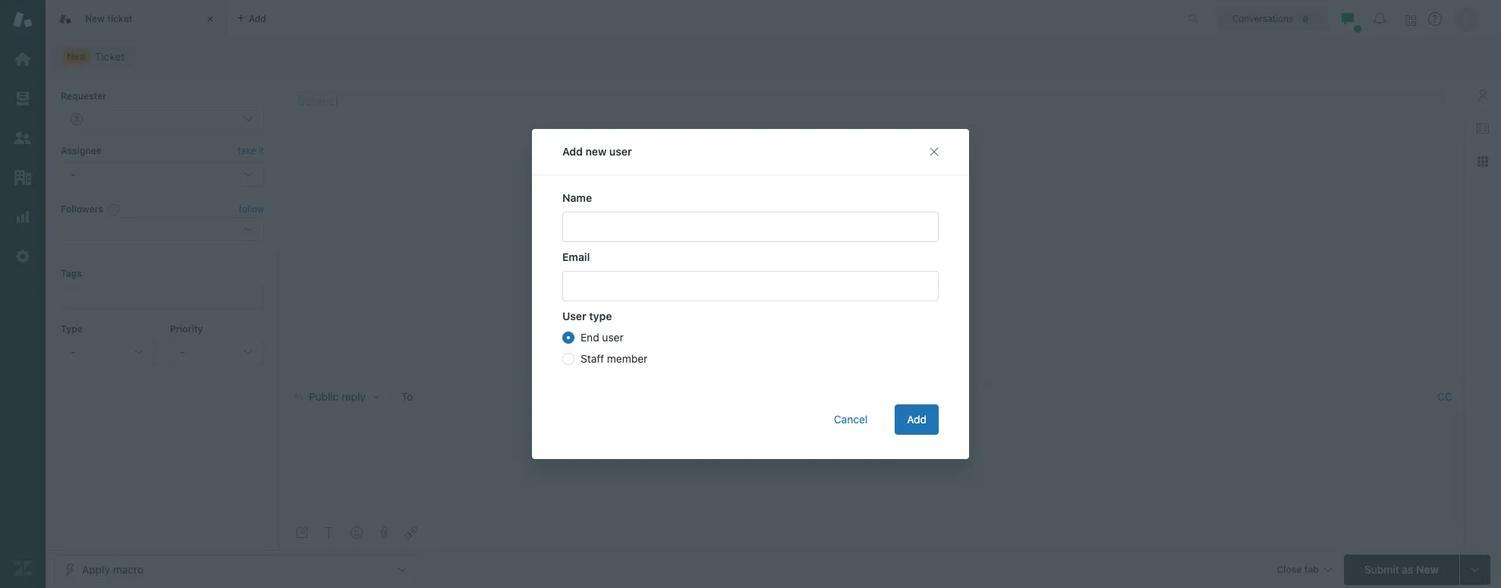 Task type: describe. For each thing, give the bounding box(es) containing it.
submit as new
[[1365, 563, 1439, 576]]

cc
[[1438, 390, 1453, 403]]

submit
[[1365, 563, 1400, 576]]

Public reply composer text field
[[287, 413, 1447, 445]]

add attachment image
[[378, 527, 390, 539]]

user type
[[563, 310, 612, 323]]

new
[[586, 145, 607, 158]]

draft mode image
[[296, 527, 308, 539]]

as
[[1403, 563, 1414, 576]]

add for add new user
[[563, 145, 583, 158]]

- button for type
[[61, 340, 155, 364]]

add new user dialog
[[532, 129, 970, 459]]

knowledge image
[[1478, 122, 1490, 134]]

cc button
[[1438, 390, 1453, 404]]

0 vertical spatial user
[[610, 145, 632, 158]]

member
[[607, 352, 648, 365]]

new ticket tab
[[46, 0, 228, 38]]

new ticket
[[85, 13, 133, 24]]

to
[[401, 390, 413, 403]]

close image
[[203, 11, 218, 27]]

organizations image
[[13, 168, 33, 188]]

customer context image
[[1478, 89, 1490, 101]]

apps image
[[1478, 156, 1490, 168]]

conversations
[[1233, 13, 1294, 24]]

add for add
[[908, 413, 927, 426]]

close modal image
[[929, 146, 941, 158]]

type
[[589, 310, 612, 323]]

assignee
[[61, 145, 102, 157]]

get help image
[[1429, 12, 1443, 26]]

- for type
[[71, 345, 76, 358]]

ticket
[[107, 13, 133, 24]]



Task type: locate. For each thing, give the bounding box(es) containing it.
main element
[[0, 0, 46, 588]]

- button
[[61, 340, 155, 364], [170, 340, 264, 364]]

user right new
[[610, 145, 632, 158]]

secondary element
[[46, 42, 1502, 72]]

- button for priority
[[170, 340, 264, 364]]

follow
[[239, 203, 264, 215]]

None field
[[423, 390, 1432, 405]]

user up staff member
[[602, 331, 624, 344]]

reporting image
[[13, 207, 33, 227]]

customers image
[[13, 128, 33, 148]]

new link
[[53, 46, 135, 68]]

email
[[563, 251, 590, 263]]

zendesk image
[[13, 559, 33, 579]]

admin image
[[13, 247, 33, 267]]

tags
[[61, 268, 82, 280]]

Name field
[[563, 212, 939, 242]]

- for priority
[[180, 345, 185, 358]]

tabs tab list
[[46, 0, 1173, 38]]

take it button
[[238, 144, 264, 159]]

follow button
[[239, 203, 264, 216]]

end user
[[581, 331, 624, 344]]

0 vertical spatial add
[[563, 145, 583, 158]]

conversations button
[[1216, 6, 1329, 31]]

1 horizontal spatial - button
[[170, 340, 264, 364]]

type
[[61, 323, 83, 335]]

staff member
[[581, 352, 648, 365]]

format text image
[[323, 527, 336, 539]]

- button down priority
[[170, 340, 264, 364]]

1 vertical spatial user
[[602, 331, 624, 344]]

zendesk products image
[[1406, 15, 1417, 25]]

0 horizontal spatial - button
[[61, 340, 155, 364]]

0 vertical spatial new
[[85, 13, 105, 24]]

1 horizontal spatial add
[[908, 413, 927, 426]]

1 - button from the left
[[61, 340, 155, 364]]

new inside secondary element
[[67, 51, 87, 62]]

- down priority
[[180, 345, 185, 358]]

- button down the type
[[61, 340, 155, 364]]

priority
[[170, 323, 203, 335]]

staff
[[581, 352, 604, 365]]

new left ticket
[[85, 13, 105, 24]]

2 vertical spatial new
[[1417, 563, 1439, 576]]

add right cancel
[[908, 413, 927, 426]]

0 horizontal spatial add
[[563, 145, 583, 158]]

1 vertical spatial new
[[67, 51, 87, 62]]

new right as
[[1417, 563, 1439, 576]]

add
[[563, 145, 583, 158], [908, 413, 927, 426]]

views image
[[13, 89, 33, 109]]

add left new
[[563, 145, 583, 158]]

add new user
[[563, 145, 632, 158]]

take
[[238, 145, 256, 157]]

user
[[563, 310, 587, 323]]

1 vertical spatial add
[[908, 413, 927, 426]]

take it
[[238, 145, 264, 157]]

Email field
[[563, 271, 939, 301]]

user
[[610, 145, 632, 158], [602, 331, 624, 344]]

- down the type
[[71, 345, 76, 358]]

1 horizontal spatial -
[[180, 345, 185, 358]]

-
[[71, 345, 76, 358], [180, 345, 185, 358]]

Subject field
[[295, 91, 1450, 110]]

cancel button
[[822, 405, 880, 435]]

add button
[[895, 405, 939, 435]]

0 horizontal spatial -
[[71, 345, 76, 358]]

name
[[563, 191, 592, 204]]

new
[[85, 13, 105, 24], [67, 51, 87, 62], [1417, 563, 1439, 576]]

end
[[581, 331, 600, 344]]

get started image
[[13, 49, 33, 69]]

2 - from the left
[[180, 345, 185, 358]]

2 - button from the left
[[170, 340, 264, 364]]

new for new
[[67, 51, 87, 62]]

cancel
[[834, 413, 868, 426]]

zendesk support image
[[13, 10, 33, 30]]

it
[[259, 145, 264, 157]]

add inside button
[[908, 413, 927, 426]]

1 - from the left
[[71, 345, 76, 358]]

add link (cmd k) image
[[405, 527, 418, 539]]

new for new ticket
[[85, 13, 105, 24]]

new down new ticket at the top left of the page
[[67, 51, 87, 62]]

new inside tab
[[85, 13, 105, 24]]

insert emojis image
[[351, 527, 363, 539]]



Task type: vqa. For each thing, say whether or not it's contained in the screenshot.
#2
no



